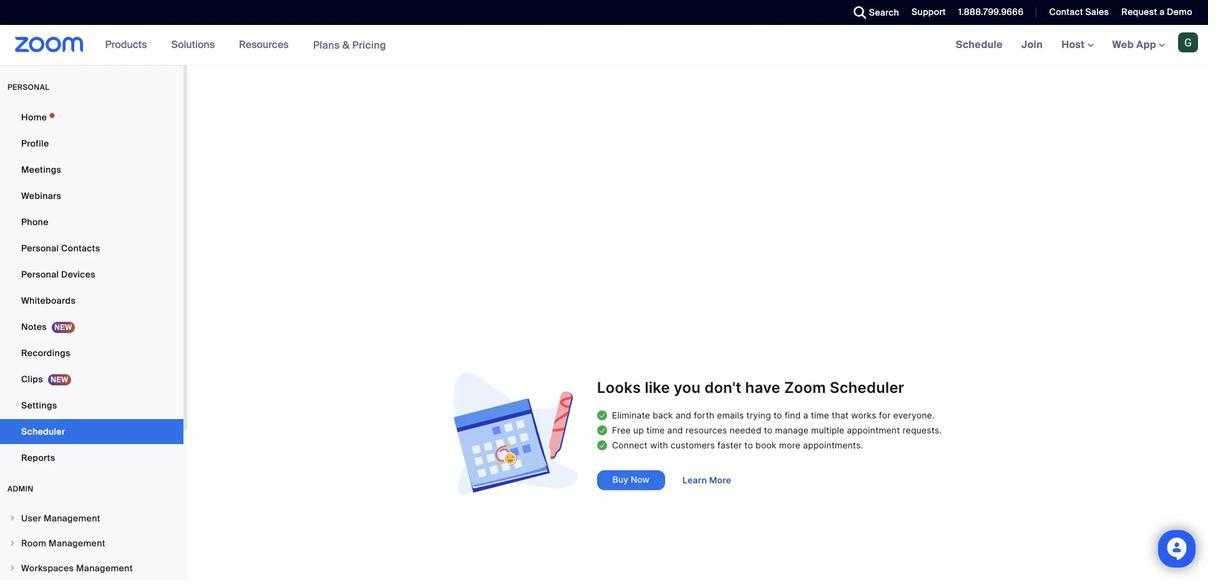 Task type: describe. For each thing, give the bounding box(es) containing it.
recordings
[[21, 348, 70, 359]]

profile picture image
[[1179, 32, 1199, 52]]

sales
[[1086, 6, 1110, 17]]

schedule link
[[947, 25, 1013, 65]]

&
[[343, 38, 350, 52]]

product information navigation
[[96, 25, 396, 66]]

request a demo
[[1122, 6, 1193, 17]]

clips link
[[0, 367, 184, 392]]

meetings
[[21, 164, 61, 175]]

contact
[[1050, 6, 1084, 17]]

management for workspaces management
[[76, 563, 133, 574]]

plans & pricing
[[313, 38, 386, 52]]

app
[[1137, 38, 1157, 51]]

plans
[[313, 38, 340, 52]]

reports link
[[0, 446, 184, 471]]

management for room management
[[49, 538, 105, 549]]

meetings link
[[0, 157, 184, 182]]

scheduler
[[21, 426, 65, 438]]

personal for personal contacts
[[21, 243, 59, 254]]

workspaces management menu item
[[0, 557, 184, 581]]

scheduler link
[[0, 420, 184, 444]]

personal devices
[[21, 269, 96, 280]]

solutions button
[[171, 25, 220, 65]]

management for user management
[[44, 513, 100, 524]]

join link
[[1013, 25, 1053, 65]]

right image for room management
[[9, 540, 16, 547]]

personal for personal devices
[[21, 269, 59, 280]]

phone
[[21, 217, 49, 228]]

resources button
[[239, 25, 294, 65]]

products button
[[105, 25, 153, 65]]

workspaces
[[21, 563, 74, 574]]

meetings navigation
[[947, 25, 1209, 66]]

whiteboards
[[21, 295, 76, 307]]

support
[[912, 6, 946, 17]]

right image
[[9, 565, 16, 572]]

host
[[1062, 38, 1088, 51]]

search button
[[844, 0, 903, 25]]

admin menu menu
[[0, 507, 184, 581]]

personal
[[7, 82, 50, 92]]

web
[[1113, 38, 1134, 51]]

1.888.799.9666
[[959, 6, 1024, 17]]

a
[[1160, 6, 1165, 17]]

settings
[[21, 400, 57, 411]]

notes link
[[0, 315, 184, 340]]

clips
[[21, 374, 43, 385]]

profile
[[21, 138, 49, 149]]

profile link
[[0, 131, 184, 156]]



Task type: locate. For each thing, give the bounding box(es) containing it.
recordings link
[[0, 341, 184, 366]]

management down "room management" menu item
[[76, 563, 133, 574]]

request
[[1122, 6, 1158, 17]]

webinars
[[21, 190, 61, 202]]

join
[[1022, 38, 1043, 51]]

1 vertical spatial right image
[[9, 540, 16, 547]]

1 vertical spatial management
[[49, 538, 105, 549]]

zoom logo image
[[15, 37, 83, 52]]

right image
[[9, 515, 16, 523], [9, 540, 16, 547]]

home
[[21, 112, 47, 123]]

right image for user management
[[9, 515, 16, 523]]

workspaces management
[[21, 563, 133, 574]]

pricing
[[352, 38, 386, 52]]

1.888.799.9666 button
[[949, 0, 1027, 25], [959, 6, 1024, 17]]

support link
[[903, 0, 949, 25], [912, 6, 946, 17]]

0 vertical spatial management
[[44, 513, 100, 524]]

room management
[[21, 538, 105, 549]]

whiteboards link
[[0, 288, 184, 313]]

reports
[[21, 453, 55, 464]]

personal contacts
[[21, 243, 100, 254]]

solutions
[[171, 38, 215, 51]]

1 personal from the top
[[21, 243, 59, 254]]

host button
[[1062, 38, 1094, 51]]

web app button
[[1113, 38, 1166, 51]]

demo
[[1167, 6, 1193, 17]]

contact sales link
[[1040, 0, 1113, 25], [1050, 6, 1110, 17]]

management
[[44, 513, 100, 524], [49, 538, 105, 549], [76, 563, 133, 574]]

plans & pricing link
[[313, 38, 386, 52], [313, 38, 386, 52]]

2 personal from the top
[[21, 269, 59, 280]]

user
[[21, 513, 41, 524]]

request a demo link
[[1113, 0, 1209, 25], [1122, 6, 1193, 17]]

banner containing products
[[0, 25, 1209, 66]]

right image left room
[[9, 540, 16, 547]]

personal devices link
[[0, 262, 184, 287]]

right image inside "room management" menu item
[[9, 540, 16, 547]]

resources
[[239, 38, 289, 51]]

phone link
[[0, 210, 184, 235]]

personal down phone
[[21, 243, 59, 254]]

management up 'workspaces management'
[[49, 538, 105, 549]]

contacts
[[61, 243, 100, 254]]

personal contacts link
[[0, 236, 184, 261]]

user management
[[21, 513, 100, 524]]

personal up whiteboards
[[21, 269, 59, 280]]

user management menu item
[[0, 507, 184, 531]]

personal
[[21, 243, 59, 254], [21, 269, 59, 280]]

schedule
[[956, 38, 1003, 51]]

1 vertical spatial personal
[[21, 269, 59, 280]]

right image left user
[[9, 515, 16, 523]]

devices
[[61, 269, 96, 280]]

0 vertical spatial right image
[[9, 515, 16, 523]]

management up room management
[[44, 513, 100, 524]]

admin
[[7, 484, 34, 494]]

products
[[105, 38, 147, 51]]

home link
[[0, 105, 184, 130]]

0 vertical spatial personal
[[21, 243, 59, 254]]

webinars link
[[0, 184, 184, 209]]

1 right image from the top
[[9, 515, 16, 523]]

room
[[21, 538, 46, 549]]

2 right image from the top
[[9, 540, 16, 547]]

2 vertical spatial management
[[76, 563, 133, 574]]

settings link
[[0, 393, 184, 418]]

right image inside "user management" menu item
[[9, 515, 16, 523]]

web app
[[1113, 38, 1157, 51]]

banner
[[0, 25, 1209, 66]]

personal menu menu
[[0, 105, 184, 472]]

search
[[869, 7, 900, 18]]

room management menu item
[[0, 532, 184, 556]]

contact sales
[[1050, 6, 1110, 17]]

notes
[[21, 322, 47, 333]]



Task type: vqa. For each thing, say whether or not it's contained in the screenshot.
Request A Demo
yes



